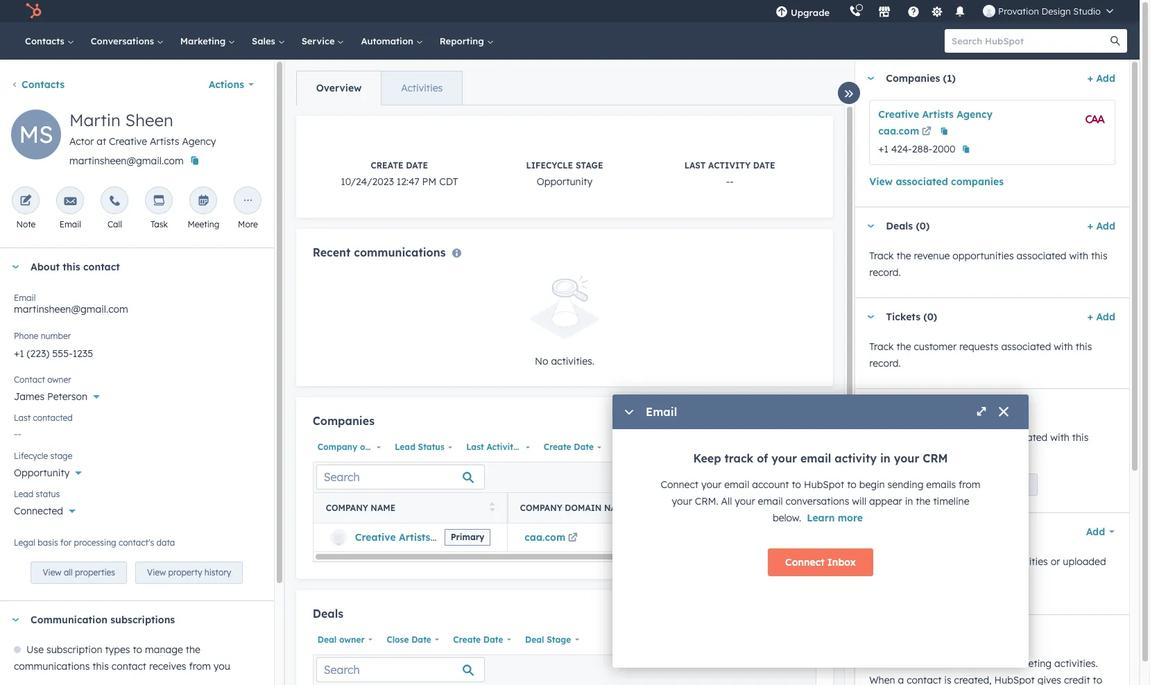 Task type: vqa. For each thing, say whether or not it's contained in the screenshot.
0 on the top
no



Task type: locate. For each thing, give the bounding box(es) containing it.
track the customer requests associated with this record.
[[870, 341, 1093, 370]]

company left domain
[[520, 503, 563, 514]]

record. down files
[[901, 573, 933, 585]]

with inside "collect and track payments associated with this contact using hubspot payments."
[[1051, 432, 1070, 444]]

0 vertical spatial record.
[[870, 266, 901, 279]]

communications right recent
[[354, 246, 446, 260]]

stage for deal stage
[[547, 635, 571, 645]]

activity for last activity date
[[487, 442, 519, 452]]

0 vertical spatial + add
[[1088, 72, 1116, 85]]

see
[[870, 556, 887, 568]]

2 track from the top
[[870, 341, 894, 353]]

0 horizontal spatial creative artists agency
[[355, 531, 469, 544]]

email
[[59, 219, 81, 230], [14, 293, 36, 303], [646, 405, 677, 419]]

connect inside 'button'
[[786, 557, 825, 569]]

+1 424-288-2000
[[879, 143, 956, 155], [698, 531, 776, 544]]

0 horizontal spatial caa.com
[[525, 531, 566, 544]]

record. inside track the revenue opportunities associated with this record.
[[870, 266, 901, 279]]

1 horizontal spatial artists
[[399, 531, 431, 544]]

associated up payments.
[[998, 432, 1048, 444]]

companies for companies
[[313, 414, 375, 428]]

companies for companies (1)
[[886, 72, 941, 85]]

deals down view associated companies
[[886, 220, 913, 232]]

help image
[[908, 6, 920, 19]]

deal for deal owner
[[318, 635, 337, 645]]

artists inside martin sheen actor at creative artists agency
[[150, 135, 179, 148]]

the inside connect your email account to hubspot to begin sending emails from your crm. all your email conversations will appear in the timeline below.
[[916, 495, 931, 508]]

deals for deals
[[313, 607, 344, 621]]

create up 10/24/2023
[[371, 160, 404, 171]]

task image
[[153, 195, 165, 208]]

note
[[16, 219, 36, 230]]

1 vertical spatial from
[[189, 661, 211, 673]]

0 vertical spatial track
[[924, 432, 947, 444]]

lead up connected
[[14, 489, 33, 500]]

timeline
[[934, 495, 970, 508]]

created,
[[955, 675, 992, 686]]

1 horizontal spatial stage
[[576, 160, 603, 171]]

to right types
[[133, 644, 142, 657]]

company name
[[326, 503, 396, 514]]

0 horizontal spatial in
[[881, 452, 891, 466]]

your up crm.
[[702, 479, 722, 491]]

marketing
[[180, 35, 228, 46]]

stage
[[576, 160, 603, 171], [547, 635, 571, 645]]

1 horizontal spatial create
[[453, 635, 481, 645]]

hubspot image
[[25, 3, 42, 19]]

caret image
[[867, 315, 875, 319]]

link opens in a new window image
[[922, 124, 932, 141], [922, 127, 932, 137], [568, 534, 578, 544]]

caa.com link down company domain name
[[525, 531, 580, 544]]

email down account
[[758, 495, 783, 508]]

company owner button
[[313, 438, 386, 457]]

in
[[881, 452, 891, 466], [905, 495, 914, 508]]

creative artists agency link
[[879, 108, 993, 121], [355, 531, 469, 544]]

1 vertical spatial owner
[[360, 442, 386, 452]]

0 vertical spatial caa.com link
[[879, 123, 934, 141]]

deals
[[886, 220, 913, 232], [313, 607, 344, 621]]

last
[[685, 160, 706, 171], [14, 413, 31, 423], [467, 442, 484, 452]]

contact down contacts at right
[[907, 675, 942, 686]]

to right attached
[[972, 556, 981, 568]]

date inside last activity date --
[[754, 160, 776, 171]]

0 horizontal spatial creative artists agency link
[[355, 531, 469, 544]]

with for collect and track payments associated with this contact using hubspot payments.
[[1051, 432, 1070, 444]]

1 horizontal spatial create date
[[544, 442, 594, 452]]

0 horizontal spatial create date button
[[449, 631, 515, 649]]

1 horizontal spatial agency
[[434, 531, 469, 544]]

the down sending
[[916, 495, 931, 508]]

288- down number at the bottom of page
[[732, 531, 752, 544]]

1 horizontal spatial deal
[[525, 635, 544, 645]]

artists left primary
[[399, 531, 431, 544]]

from for emails
[[959, 479, 981, 491]]

(0) for deals (0)
[[916, 220, 930, 232]]

phone left number at the bottom of page
[[694, 503, 724, 514]]

1 vertical spatial email
[[725, 479, 750, 491]]

creative artists agency down name
[[355, 531, 469, 544]]

1 vertical spatial hubspot
[[804, 479, 845, 491]]

caa.com down companies (1)
[[879, 125, 920, 137]]

requests
[[960, 341, 999, 353]]

1 horizontal spatial lifecycle
[[526, 160, 573, 171]]

search button
[[1104, 29, 1128, 53]]

1 horizontal spatial opportunity
[[537, 176, 593, 188]]

this inside dropdown button
[[63, 261, 80, 273]]

phone for phone number
[[14, 331, 38, 341]]

3 + add button from the top
[[1088, 309, 1116, 325]]

1 vertical spatial contacts
[[22, 78, 65, 91]]

hubspot up conversations
[[804, 479, 845, 491]]

view left all at the bottom left of the page
[[43, 568, 61, 578]]

0 horizontal spatial lifecycle
[[14, 451, 48, 461]]

overview
[[316, 82, 362, 94]]

+ add for track the customer requests associated with this record.
[[1088, 311, 1116, 323]]

track for track the revenue opportunities associated with this record.
[[870, 250, 894, 262]]

hubspot
[[935, 448, 975, 461], [804, 479, 845, 491], [995, 675, 1035, 686]]

2000
[[933, 143, 956, 155], [752, 531, 776, 544]]

with inside track the customer requests associated with this record.
[[1054, 341, 1074, 353]]

424- down phone number
[[711, 531, 732, 544]]

press to sort. image
[[490, 503, 495, 512]]

crm.
[[695, 495, 719, 508]]

creative down name
[[355, 531, 396, 544]]

payments right up
[[987, 480, 1026, 490]]

company inside "popup button"
[[318, 442, 358, 452]]

hubspot up the set
[[935, 448, 975, 461]]

0 horizontal spatial view
[[43, 568, 61, 578]]

associated inside track the customer requests associated with this record.
[[1002, 341, 1052, 353]]

1 vertical spatial payments
[[987, 480, 1026, 490]]

deals up 'deal owner'
[[313, 607, 344, 621]]

2 - from the left
[[730, 176, 734, 188]]

1 deal from the left
[[318, 635, 337, 645]]

2 + add from the top
[[1088, 220, 1116, 232]]

payments down expand dialog image
[[950, 432, 995, 444]]

1 vertical spatial track
[[870, 341, 894, 353]]

hubspot down the marketing
[[995, 675, 1035, 686]]

1 horizontal spatial last
[[467, 442, 484, 452]]

+1
[[879, 143, 889, 155], [698, 531, 709, 544]]

activities. inside attribute contacts created to marketing activities. when a contact is created, hubspot gives credit t
[[1055, 658, 1098, 670]]

track
[[924, 432, 947, 444], [725, 452, 754, 466]]

caret image inside companies (1) dropdown button
[[867, 77, 875, 80]]

creative artists agency link down (1)
[[879, 108, 993, 121]]

caret image
[[867, 77, 875, 80], [867, 225, 875, 228], [11, 265, 19, 269], [11, 619, 19, 622]]

processing
[[74, 538, 116, 548]]

note image
[[20, 195, 32, 208]]

owner up the peterson at the bottom left of the page
[[47, 375, 71, 385]]

contact down call at the left top of the page
[[83, 261, 120, 273]]

1 vertical spatial caa.com
[[525, 531, 566, 544]]

connect your email account to hubspot to begin sending emails from your crm. all your email conversations will appear in the timeline below.
[[661, 479, 981, 525]]

2 horizontal spatial hubspot
[[995, 675, 1035, 686]]

owner left close
[[339, 635, 365, 645]]

caret image inside 'deals (0)' dropdown button
[[867, 225, 875, 228]]

+1 up the view associated companies link
[[879, 143, 889, 155]]

2 horizontal spatial email
[[646, 405, 677, 419]]

view up deals (0)
[[870, 176, 893, 188]]

1 horizontal spatial lead
[[395, 442, 416, 452]]

0 horizontal spatial phone
[[14, 331, 38, 341]]

artists
[[923, 108, 954, 121], [150, 135, 179, 148], [399, 531, 431, 544]]

to right created
[[993, 658, 1003, 670]]

0 vertical spatial activity
[[709, 160, 751, 171]]

caret image left deals (0)
[[867, 225, 875, 228]]

caa.com link down companies (1)
[[879, 123, 934, 141]]

call image
[[109, 195, 121, 208]]

0 vertical spatial create date button
[[539, 438, 605, 457]]

connect inside connect your email account to hubspot to begin sending emails from your crm. all your email conversations will appear in the timeline below.
[[661, 479, 699, 491]]

caret image left communication
[[11, 619, 19, 622]]

email left activity
[[801, 452, 832, 466]]

create right 'close date' popup button at the bottom left
[[453, 635, 481, 645]]

company left name
[[326, 503, 368, 514]]

no
[[535, 355, 549, 368]]

recent
[[313, 246, 351, 260]]

meeting image
[[197, 195, 210, 208]]

caa.com link
[[879, 123, 934, 141], [525, 531, 580, 544]]

about this contact button
[[0, 248, 260, 286]]

track inside track the revenue opportunities associated with this record.
[[870, 250, 894, 262]]

hubspot inside "collect and track payments associated with this contact using hubspot payments."
[[935, 448, 975, 461]]

sales
[[252, 35, 278, 46]]

424- up the view associated companies link
[[892, 143, 912, 155]]

1 horizontal spatial in
[[905, 495, 914, 508]]

0 vertical spatial hubspot
[[935, 448, 975, 461]]

1 vertical spatial activity
[[487, 442, 519, 452]]

0 horizontal spatial companies
[[313, 414, 375, 428]]

caret image for communication subscriptions
[[11, 619, 19, 622]]

last contacted
[[14, 413, 73, 423]]

add for tickets (0)
[[1097, 311, 1116, 323]]

1 vertical spatial create
[[544, 442, 572, 452]]

1 vertical spatial record.
[[870, 357, 901, 370]]

0 vertical spatial activities.
[[551, 355, 595, 368]]

hubspot link
[[17, 3, 52, 19]]

provation design studio button
[[975, 0, 1122, 22]]

+1 424-288-2000 up view associated companies
[[879, 143, 956, 155]]

lifecycle inside 'lifecycle stage opportunity'
[[526, 160, 573, 171]]

gives
[[1038, 675, 1062, 686]]

conversations link
[[82, 22, 172, 60]]

2 horizontal spatial create
[[544, 442, 572, 452]]

0 horizontal spatial connect
[[661, 479, 699, 491]]

288- up view associated companies
[[912, 143, 933, 155]]

artists down sheen
[[150, 135, 179, 148]]

view left property
[[147, 568, 166, 578]]

0 vertical spatial payments
[[950, 432, 995, 444]]

0 horizontal spatial activities.
[[551, 355, 595, 368]]

navigation
[[296, 71, 463, 105]]

no activities. alert
[[313, 276, 817, 370]]

1 horizontal spatial +1 424-288-2000
[[879, 143, 956, 155]]

your right the all
[[735, 495, 755, 508]]

use
[[26, 644, 44, 657]]

connect left inbox at right bottom
[[786, 557, 825, 569]]

associated for opportunities
[[1017, 250, 1067, 262]]

up
[[975, 480, 985, 490]]

track down caret image
[[870, 341, 894, 353]]

creative artists agency down (1)
[[879, 108, 993, 121]]

the for files
[[889, 556, 904, 568]]

attached
[[928, 556, 969, 568]]

status
[[36, 489, 60, 500]]

lifecycle for lifecycle stage
[[14, 451, 48, 461]]

keep track of your email activity in your crm
[[694, 452, 948, 466]]

connect for connect your email account to hubspot to begin sending emails from your crm. all your email conversations will appear in the timeline below.
[[661, 479, 699, 491]]

last for last contacted
[[14, 413, 31, 423]]

close dialog image
[[999, 407, 1010, 418]]

1 horizontal spatial communications
[[354, 246, 446, 260]]

2 + from the top
[[1088, 220, 1094, 232]]

in down the collect at the right
[[881, 452, 891, 466]]

company up company name
[[318, 442, 358, 452]]

to
[[792, 479, 802, 491], [847, 479, 857, 491], [972, 556, 981, 568], [870, 573, 879, 585], [133, 644, 142, 657], [993, 658, 1003, 670]]

activity inside popup button
[[487, 442, 519, 452]]

caret image inside about this contact dropdown button
[[11, 265, 19, 269]]

Search HubSpot search field
[[945, 29, 1115, 53]]

1 vertical spatial creative artists agency link
[[355, 531, 469, 544]]

2 vertical spatial owner
[[339, 635, 365, 645]]

email right "minimize dialog" image
[[646, 405, 677, 419]]

Phone number text field
[[14, 339, 260, 367]]

payments
[[950, 432, 995, 444], [987, 480, 1026, 490]]

1 vertical spatial 2000
[[752, 531, 776, 544]]

upgrade image
[[776, 6, 788, 19]]

phone left number
[[14, 331, 38, 341]]

Search search field
[[316, 658, 485, 683]]

the inside track the revenue opportunities associated with this record.
[[897, 250, 912, 262]]

(0) up revenue
[[916, 220, 930, 232]]

deals for deals (0)
[[886, 220, 913, 232]]

Last contacted text field
[[14, 421, 260, 443]]

the down the tickets
[[897, 341, 912, 353]]

from left you
[[189, 661, 211, 673]]

the inside see the files attached to your activities or uploaded to this record.
[[889, 556, 904, 568]]

1 vertical spatial caa.com link
[[525, 531, 580, 544]]

owner up search search box
[[360, 442, 386, 452]]

1 vertical spatial + add button
[[1088, 218, 1116, 235]]

companies inside dropdown button
[[886, 72, 941, 85]]

track inside track the customer requests associated with this record.
[[870, 341, 894, 353]]

1 vertical spatial companies
[[313, 414, 375, 428]]

with for track the customer requests associated with this record.
[[1054, 341, 1074, 353]]

created
[[955, 658, 990, 670]]

automation link
[[353, 22, 431, 60]]

add button
[[771, 415, 817, 433]]

from inside connect your email account to hubspot to begin sending emails from your crm. all your email conversations will appear in the timeline below.
[[959, 479, 981, 491]]

0 horizontal spatial email
[[14, 293, 36, 303]]

martinsheen@gmail.com down at
[[69, 155, 184, 167]]

track up crm
[[924, 432, 947, 444]]

lead left status
[[395, 442, 416, 452]]

your left crm.
[[672, 495, 692, 508]]

companies left (1)
[[886, 72, 941, 85]]

2 vertical spatial artists
[[399, 531, 431, 544]]

2 + add button from the top
[[1088, 218, 1116, 235]]

create date button left 'deal stage'
[[449, 631, 515, 649]]

activity inside last activity date --
[[709, 160, 751, 171]]

+1 down crm.
[[698, 531, 709, 544]]

your left activities
[[984, 556, 1004, 568]]

0 vertical spatial companies
[[886, 72, 941, 85]]

artists down (1)
[[923, 108, 954, 121]]

(0) right the tickets
[[924, 311, 938, 323]]

stage for lifecycle stage opportunity
[[576, 160, 603, 171]]

with inside track the revenue opportunities associated with this record.
[[1070, 250, 1089, 262]]

1 vertical spatial 288-
[[732, 531, 752, 544]]

revenue
[[914, 250, 950, 262]]

service link
[[293, 22, 353, 60]]

1 horizontal spatial create date button
[[539, 438, 605, 457]]

associated inside track the revenue opportunities associated with this record.
[[1017, 250, 1067, 262]]

owner inside the deal owner popup button
[[339, 635, 365, 645]]

0 horizontal spatial email
[[725, 479, 750, 491]]

lead inside "popup button"
[[395, 442, 416, 452]]

424-
[[892, 143, 912, 155], [711, 531, 732, 544]]

2000 up view associated companies
[[933, 143, 956, 155]]

connect up crm.
[[661, 479, 699, 491]]

track left of
[[725, 452, 754, 466]]

0 vertical spatial lead
[[395, 442, 416, 452]]

0 vertical spatial stage
[[576, 160, 603, 171]]

conversations
[[786, 495, 850, 508]]

1 horizontal spatial +1
[[879, 143, 889, 155]]

2 horizontal spatial agency
[[957, 108, 993, 121]]

+ for track the customer requests associated with this record.
[[1088, 311, 1094, 323]]

1 track from the top
[[870, 250, 894, 262]]

0 horizontal spatial +1
[[698, 531, 709, 544]]

your
[[772, 452, 797, 466], [894, 452, 920, 466], [702, 479, 722, 491], [672, 495, 692, 508], [735, 495, 755, 508], [984, 556, 1004, 568]]

last inside last activity date --
[[685, 160, 706, 171]]

0 horizontal spatial last
[[14, 413, 31, 423]]

creative
[[879, 108, 920, 121], [109, 135, 147, 148], [355, 531, 396, 544]]

opportunity
[[537, 176, 593, 188], [14, 467, 70, 480]]

keep
[[694, 452, 721, 466]]

associated right opportunities
[[1017, 250, 1067, 262]]

email up the all
[[725, 479, 750, 491]]

no activities.
[[535, 355, 595, 368]]

date
[[406, 160, 428, 171], [754, 160, 776, 171], [521, 442, 541, 452], [574, 442, 594, 452], [412, 635, 432, 645], [484, 635, 503, 645]]

calling icon image
[[849, 6, 862, 18]]

0 vertical spatial create date
[[544, 442, 594, 452]]

1 vertical spatial lifecycle
[[14, 451, 48, 461]]

track down deals (0)
[[870, 250, 894, 262]]

associated right requests
[[1002, 341, 1052, 353]]

record. for track the revenue opportunities associated with this record.
[[870, 266, 901, 279]]

2 vertical spatial last
[[467, 442, 484, 452]]

1 vertical spatial phone
[[694, 503, 724, 514]]

calling icon button
[[844, 2, 868, 20]]

1 horizontal spatial activity
[[709, 160, 751, 171]]

2 deal from the left
[[525, 635, 544, 645]]

last activity date button
[[462, 438, 541, 457]]

this inside track the customer requests associated with this record.
[[1076, 341, 1093, 353]]

view for view all properties
[[43, 568, 61, 578]]

upgrade
[[791, 7, 830, 18]]

caret image inside communication subscriptions dropdown button
[[11, 619, 19, 622]]

stage inside popup button
[[547, 635, 571, 645]]

create date right 'close date' popup button at the bottom left
[[453, 635, 503, 645]]

number
[[41, 331, 71, 341]]

0 horizontal spatial track
[[725, 452, 754, 466]]

record. for track the customer requests associated with this record.
[[870, 357, 901, 370]]

activities. right no
[[551, 355, 595, 368]]

0 vertical spatial connect
[[661, 479, 699, 491]]

add for deals (0)
[[1097, 220, 1116, 232]]

create date button up company domain name
[[539, 438, 605, 457]]

2 vertical spatial hubspot
[[995, 675, 1035, 686]]

2 vertical spatial creative
[[355, 531, 396, 544]]

deals (0)
[[886, 220, 930, 232]]

1 vertical spatial agency
[[182, 135, 216, 148]]

in down sending
[[905, 495, 914, 508]]

deals inside dropdown button
[[886, 220, 913, 232]]

caret image left companies (1)
[[867, 77, 875, 80]]

creative right at
[[109, 135, 147, 148]]

1 horizontal spatial companies
[[886, 72, 941, 85]]

contacts
[[913, 658, 953, 670]]

the inside track the customer requests associated with this record.
[[897, 341, 912, 353]]

menu containing provation design studio
[[766, 0, 1124, 22]]

contacts
[[25, 35, 67, 46], [22, 78, 65, 91]]

2 vertical spatial with
[[1051, 432, 1070, 444]]

+
[[1088, 72, 1094, 85], [1088, 220, 1094, 232], [1088, 311, 1094, 323]]

1 vertical spatial in
[[905, 495, 914, 508]]

martinsheen@gmail.com up number
[[14, 303, 128, 316]]

0 horizontal spatial activity
[[487, 442, 519, 452]]

record. up caret image
[[870, 266, 901, 279]]

from
[[959, 479, 981, 491], [189, 661, 211, 673]]

+ add button for track the revenue opportunities associated with this record.
[[1088, 218, 1116, 235]]

properties
[[75, 568, 115, 578]]

email down about
[[14, 293, 36, 303]]

record. down caret image
[[870, 357, 901, 370]]

1 vertical spatial create date button
[[449, 631, 515, 649]]

1 horizontal spatial email
[[758, 495, 783, 508]]

the for revenue
[[897, 250, 912, 262]]

1 vertical spatial creative artists agency
[[355, 531, 469, 544]]

3 + from the top
[[1088, 311, 1094, 323]]

email down the email icon
[[59, 219, 81, 230]]

connect
[[661, 479, 699, 491], [786, 557, 825, 569]]

2 horizontal spatial view
[[870, 176, 893, 188]]

2 horizontal spatial last
[[685, 160, 706, 171]]

about this contact
[[31, 261, 120, 273]]

3 + add from the top
[[1088, 311, 1116, 323]]

create right last activity date
[[544, 442, 572, 452]]

1 vertical spatial deals
[[313, 607, 344, 621]]

add inside popup button
[[1087, 526, 1106, 539]]

track
[[870, 250, 894, 262], [870, 341, 894, 353]]

1 vertical spatial +1
[[698, 531, 709, 544]]

creative down companies (1)
[[879, 108, 920, 121]]

record. inside track the customer requests associated with this record.
[[870, 357, 901, 370]]

deal owner button
[[313, 631, 376, 649]]

collect
[[870, 432, 901, 444]]

0 vertical spatial last
[[685, 160, 706, 171]]

link opens in a new window image
[[568, 534, 578, 544]]

actor
[[69, 135, 94, 148]]

communication
[[31, 614, 108, 627]]

lead status button
[[390, 438, 456, 457]]

associated inside "collect and track payments associated with this contact using hubspot payments."
[[998, 432, 1048, 444]]

stage inside 'lifecycle stage opportunity'
[[576, 160, 603, 171]]

to inside use subscription types to manage the communications this contact receives from you
[[133, 644, 142, 657]]

creative artists agency link down name
[[355, 531, 469, 544]]

opportunity button
[[14, 459, 260, 482]]

company for company owner
[[318, 442, 358, 452]]

0 horizontal spatial lead
[[14, 489, 33, 500]]

the inside use subscription types to manage the communications this contact receives from you
[[186, 644, 201, 657]]

2 vertical spatial +
[[1088, 311, 1094, 323]]

agency
[[957, 108, 993, 121], [182, 135, 216, 148], [434, 531, 469, 544]]

1 vertical spatial artists
[[150, 135, 179, 148]]

basis
[[38, 538, 58, 548]]

last for last activity date --
[[685, 160, 706, 171]]

owner inside company owner "popup button"
[[360, 442, 386, 452]]

search image
[[1111, 36, 1121, 46]]

communications down use
[[14, 661, 90, 673]]

companies
[[886, 72, 941, 85], [313, 414, 375, 428]]

minimize dialog image
[[624, 407, 635, 418]]

last inside popup button
[[467, 442, 484, 452]]

1 vertical spatial track
[[725, 452, 754, 466]]

automation
[[361, 35, 416, 46]]

menu
[[766, 0, 1124, 22]]

associated
[[896, 176, 949, 188], [1017, 250, 1067, 262], [1002, 341, 1052, 353], [998, 432, 1048, 444]]

2000 down below.
[[752, 531, 776, 544]]

from inside use subscription types to manage the communications this contact receives from you
[[189, 661, 211, 673]]

from for receives
[[189, 661, 211, 673]]

caa.com left link opens in a new window image at the bottom of the page
[[525, 531, 566, 544]]

record. inside see the files attached to your activities or uploaded to this record.
[[901, 573, 933, 585]]

your inside see the files attached to your activities or uploaded to this record.
[[984, 556, 1004, 568]]

activities. inside alert
[[551, 355, 595, 368]]

at
[[97, 135, 106, 148]]

the right see
[[889, 556, 904, 568]]

service
[[302, 35, 338, 46]]

0 vertical spatial 424-
[[892, 143, 912, 155]]

the left revenue
[[897, 250, 912, 262]]

+ for track the revenue opportunities associated with this record.
[[1088, 220, 1094, 232]]

creative artists agency
[[879, 108, 993, 121], [355, 531, 469, 544]]



Task type: describe. For each thing, give the bounding box(es) containing it.
marketing link
[[172, 22, 244, 60]]

deals (0) button
[[856, 207, 1082, 245]]

phone for phone number
[[694, 503, 724, 514]]

contact inside "collect and track payments associated with this contact using hubspot payments."
[[870, 448, 905, 461]]

more
[[838, 512, 863, 525]]

activities
[[401, 82, 443, 94]]

last for last activity date
[[467, 442, 484, 452]]

company for company name
[[326, 503, 368, 514]]

view for view associated companies
[[870, 176, 893, 188]]

begin
[[860, 479, 885, 491]]

when
[[870, 675, 896, 686]]

track for track the customer requests associated with this record.
[[870, 341, 894, 353]]

attribute contacts created to marketing activities. when a contact is created, hubspot gives credit t
[[870, 658, 1103, 686]]

0 horizontal spatial 2000
[[752, 531, 776, 544]]

0 horizontal spatial caa.com link
[[525, 531, 580, 544]]

lead for lead status
[[14, 489, 33, 500]]

0 vertical spatial in
[[881, 452, 891, 466]]

tickets
[[886, 311, 921, 323]]

your down and
[[894, 452, 920, 466]]

0 vertical spatial email
[[801, 452, 832, 466]]

connect for connect inbox
[[786, 557, 825, 569]]

name
[[371, 503, 396, 514]]

receives
[[149, 661, 186, 673]]

activity for last activity date --
[[709, 160, 751, 171]]

expand dialog image
[[976, 407, 988, 418]]

0 vertical spatial contacts
[[25, 35, 67, 46]]

date inside create date 10/24/2023 12:47 pm cdt
[[406, 160, 428, 171]]

reporting link
[[431, 22, 502, 60]]

crm
[[923, 452, 948, 466]]

marketing
[[1005, 658, 1052, 670]]

legal
[[14, 538, 35, 548]]

to down see
[[870, 573, 879, 585]]

all
[[64, 568, 73, 578]]

1 horizontal spatial creative artists agency link
[[879, 108, 993, 121]]

sales link
[[244, 22, 293, 60]]

design
[[1042, 6, 1071, 17]]

last activity date --
[[685, 160, 776, 188]]

2 vertical spatial email
[[646, 405, 677, 419]]

all
[[721, 495, 732, 508]]

1 horizontal spatial caa.com link
[[879, 123, 934, 141]]

add button
[[1077, 518, 1116, 546]]

(0) for tickets (0)
[[924, 311, 938, 323]]

press to sort. element
[[490, 503, 495, 514]]

caret image for companies (1)
[[867, 77, 875, 80]]

0 vertical spatial owner
[[47, 375, 71, 385]]

+ add for track the revenue opportunities associated with this record.
[[1088, 220, 1116, 232]]

0 vertical spatial email
[[59, 219, 81, 230]]

associated for requests
[[1002, 341, 1052, 353]]

2 vertical spatial agency
[[434, 531, 469, 544]]

name
[[604, 503, 629, 514]]

recent communications
[[313, 246, 446, 260]]

payments.
[[978, 448, 1026, 461]]

10/24/2023
[[341, 176, 394, 188]]

payments inside "collect and track payments associated with this contact using hubspot payments."
[[950, 432, 995, 444]]

james peterson image
[[983, 5, 996, 17]]

connect inbox
[[786, 557, 856, 569]]

(1)
[[944, 72, 956, 85]]

associated for payments
[[998, 432, 1048, 444]]

view property history
[[147, 568, 231, 578]]

view for view property history
[[147, 568, 166, 578]]

1 vertical spatial 424-
[[711, 531, 732, 544]]

agency inside martin sheen actor at creative artists agency
[[182, 135, 216, 148]]

to up will
[[847, 479, 857, 491]]

deal owner
[[318, 635, 365, 645]]

communications inside use subscription types to manage the communications this contact receives from you
[[14, 661, 90, 673]]

+ add button for track the customer requests associated with this record.
[[1088, 309, 1116, 325]]

email inside email martinsheen@gmail.com
[[14, 293, 36, 303]]

task
[[151, 219, 168, 230]]

see the files attached to your activities or uploaded to this record.
[[870, 556, 1107, 585]]

1 + add from the top
[[1088, 72, 1116, 85]]

provation
[[999, 6, 1039, 17]]

or
[[1051, 556, 1061, 568]]

email martinsheen@gmail.com
[[14, 293, 128, 316]]

data
[[157, 538, 175, 548]]

peterson
[[47, 391, 87, 403]]

companies (1) button
[[856, 60, 1082, 97]]

will
[[852, 495, 867, 508]]

0 horizontal spatial 288-
[[732, 531, 752, 544]]

1 horizontal spatial 424-
[[892, 143, 912, 155]]

contact inside dropdown button
[[83, 261, 120, 273]]

hubspot inside attribute contacts created to marketing activities. when a contact is created, hubspot gives credit t
[[995, 675, 1035, 686]]

deal for deal stage
[[525, 635, 544, 645]]

set up payments link
[[948, 474, 1038, 496]]

learn
[[807, 512, 835, 525]]

customer
[[914, 341, 957, 353]]

to right account
[[792, 479, 802, 491]]

company domain name
[[520, 503, 629, 514]]

1 vertical spatial create date
[[453, 635, 503, 645]]

tickets (0) button
[[856, 298, 1082, 336]]

track the revenue opportunities associated with this record.
[[870, 250, 1108, 279]]

primary
[[451, 532, 485, 543]]

to inside attribute contacts created to marketing activities. when a contact is created, hubspot gives credit t
[[993, 658, 1003, 670]]

uploaded
[[1063, 556, 1107, 568]]

collect and track payments associated with this contact using hubspot payments.
[[870, 432, 1089, 461]]

caret image for about this contact
[[11, 265, 19, 269]]

creative inside martin sheen actor at creative artists agency
[[109, 135, 147, 148]]

1 - from the left
[[726, 176, 730, 188]]

notifications image
[[954, 6, 967, 19]]

communication subscriptions button
[[0, 602, 255, 639]]

create inside create date 10/24/2023 12:47 pm cdt
[[371, 160, 404, 171]]

pm
[[422, 176, 437, 188]]

hubspot inside connect your email account to hubspot to begin sending emails from your crm. all your email conversations will appear in the timeline below.
[[804, 479, 845, 491]]

owner for deals
[[339, 635, 365, 645]]

settings image
[[931, 6, 944, 18]]

0 vertical spatial +1 424-288-2000
[[879, 143, 956, 155]]

learn more button
[[802, 512, 869, 525]]

this inside "collect and track payments associated with this contact using hubspot payments."
[[1073, 432, 1089, 444]]

owner for companies
[[360, 442, 386, 452]]

call
[[107, 219, 122, 230]]

contact's
[[119, 538, 154, 548]]

and
[[903, 432, 921, 444]]

property
[[168, 568, 202, 578]]

in inside connect your email account to hubspot to begin sending emails from your crm. all your email conversations will appear in the timeline below.
[[905, 495, 914, 508]]

lead for lead status
[[395, 442, 416, 452]]

more image
[[242, 195, 254, 208]]

0 vertical spatial martinsheen@gmail.com
[[69, 155, 184, 167]]

deal stage
[[525, 635, 571, 645]]

connected button
[[14, 498, 260, 520]]

close date
[[387, 635, 432, 645]]

1 + from the top
[[1088, 72, 1094, 85]]

phone number
[[14, 331, 71, 341]]

opportunity inside popup button
[[14, 467, 70, 480]]

is
[[945, 675, 952, 686]]

connect inbox button
[[768, 549, 874, 577]]

0 vertical spatial creative
[[879, 108, 920, 121]]

your right of
[[772, 452, 797, 466]]

add for companies (1)
[[1097, 72, 1116, 85]]

view property history link
[[135, 562, 243, 584]]

view associated companies
[[870, 176, 1004, 188]]

1 vertical spatial +1 424-288-2000
[[698, 531, 776, 544]]

lead status
[[395, 442, 445, 452]]

meeting
[[188, 219, 219, 230]]

0 vertical spatial 288-
[[912, 143, 933, 155]]

activity
[[835, 452, 877, 466]]

associated up deals (0)
[[896, 176, 949, 188]]

of
[[757, 452, 768, 466]]

close
[[387, 635, 409, 645]]

more
[[238, 219, 258, 230]]

communication subscriptions
[[31, 614, 175, 627]]

track inside "collect and track payments associated with this contact using hubspot payments."
[[924, 432, 947, 444]]

opportunity inside 'lifecycle stage opportunity'
[[537, 176, 593, 188]]

marketplaces image
[[879, 6, 891, 19]]

help button
[[902, 0, 926, 22]]

1 horizontal spatial creative
[[355, 531, 396, 544]]

this inside use subscription types to manage the communications this contact receives from you
[[92, 661, 109, 673]]

sending
[[888, 479, 924, 491]]

1 vertical spatial contacts link
[[11, 78, 65, 91]]

contact inside attribute contacts created to marketing activities. when a contact is created, hubspot gives credit t
[[907, 675, 942, 686]]

1 + add button from the top
[[1088, 70, 1116, 87]]

martin sheen actor at creative artists agency
[[69, 110, 216, 148]]

0 vertical spatial creative artists agency
[[879, 108, 993, 121]]

with for track the revenue opportunities associated with this record.
[[1070, 250, 1089, 262]]

lifecycle stage opportunity
[[526, 160, 603, 188]]

company for company domain name
[[520, 503, 563, 514]]

0 vertical spatial 2000
[[933, 143, 956, 155]]

Search search field
[[316, 465, 485, 490]]

this inside see the files attached to your activities or uploaded to this record.
[[882, 573, 898, 585]]

the for customer
[[897, 341, 912, 353]]

lifecycle for lifecycle stage opportunity
[[526, 160, 573, 171]]

james peterson button
[[14, 383, 260, 406]]

contact inside use subscription types to manage the communications this contact receives from you
[[112, 661, 146, 673]]

reporting
[[440, 35, 487, 46]]

2 horizontal spatial artists
[[923, 108, 954, 121]]

overview link
[[297, 71, 381, 105]]

0 vertical spatial agency
[[957, 108, 993, 121]]

0 vertical spatial contacts link
[[17, 22, 82, 60]]

status
[[418, 442, 445, 452]]

email image
[[64, 195, 77, 208]]

caret image for deals (0)
[[867, 225, 875, 228]]

1 vertical spatial martinsheen@gmail.com
[[14, 303, 128, 316]]

navigation containing overview
[[296, 71, 463, 105]]

contact owner
[[14, 375, 71, 385]]

1 horizontal spatial caa.com
[[879, 125, 920, 137]]

this inside track the revenue opportunities associated with this record.
[[1092, 250, 1108, 262]]



